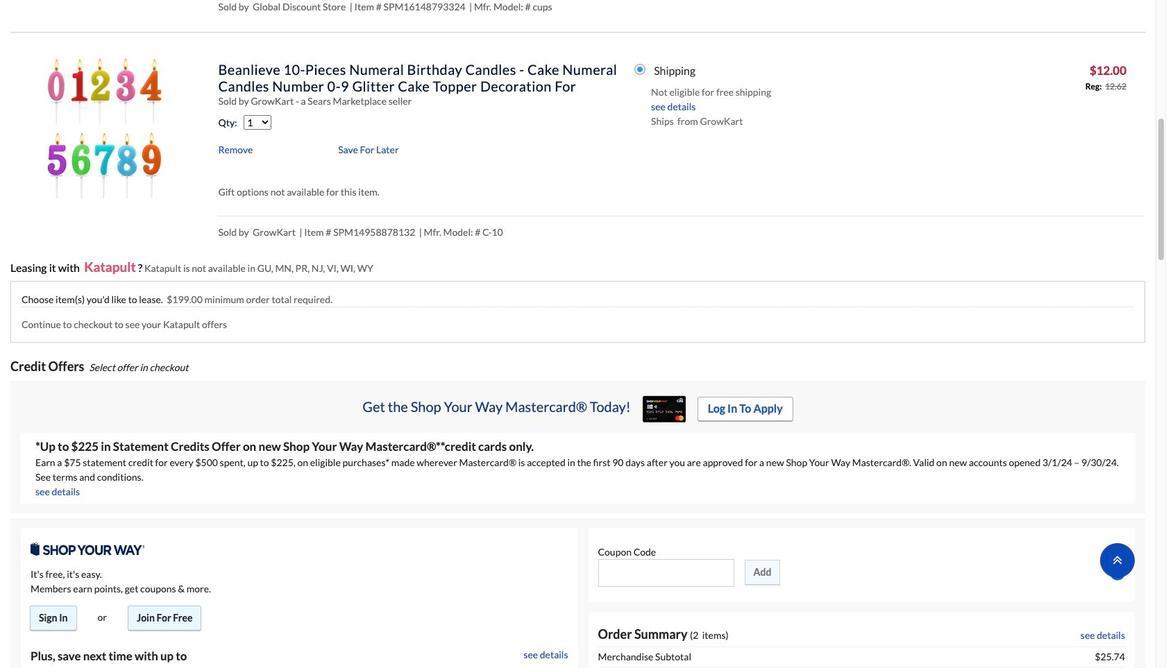 Task type: vqa. For each thing, say whether or not it's contained in the screenshot.
couponCode text field
yes



Task type: locate. For each thing, give the bounding box(es) containing it.
shop your way mastercard® image
[[643, 396, 686, 423]]

None radio
[[635, 64, 646, 75]]

couponCode text field
[[598, 560, 735, 588]]



Task type: describe. For each thing, give the bounding box(es) containing it.
angle double up image
[[1113, 553, 1123, 568]]

beanlieve 10-pieces numeral birthday candles - cake numeral candles number 0-9 glitter cake topper decoration for image
[[29, 53, 181, 205]]



